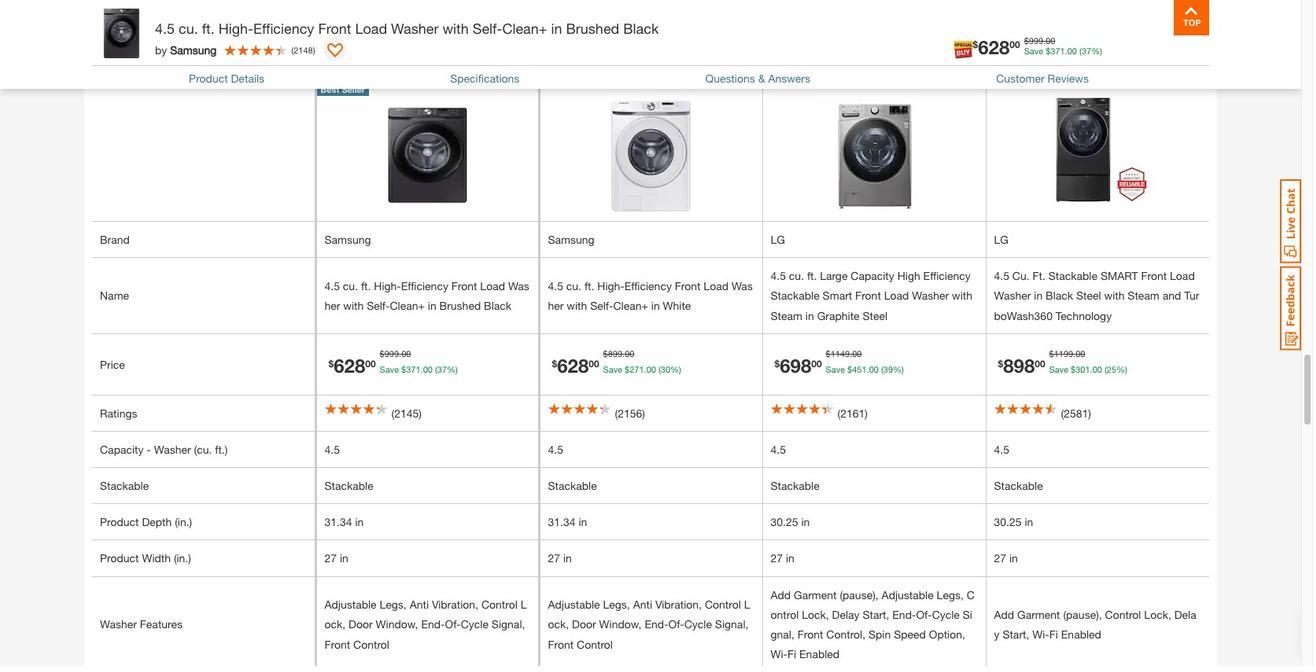 Task type: vqa. For each thing, say whether or not it's contained in the screenshot.
Back "button"
no



Task type: locate. For each thing, give the bounding box(es) containing it.
1 vertical spatial fi
[[788, 648, 797, 661]]

2 horizontal spatial clean+
[[614, 299, 649, 312]]

( down compare similar front load washers in the left top of the page
[[292, 44, 294, 55]]

clean+ inside 4.5 cu. ft. high-efficiency front load was her with self-clean+ in white
[[614, 299, 649, 312]]

control inside add garment (pause), control lock, dela y start, wi-fi enabled
[[1106, 608, 1142, 622]]

(in.) for product depth (in.)
[[175, 516, 192, 529]]

1 vertical spatial steam
[[771, 309, 803, 322]]

steel inside the 4.5 cu. ft. stackable smart front load washer in black steel with steam and tur bowash360 technology
[[1077, 289, 1102, 303]]

27
[[325, 552, 337, 566], [548, 552, 560, 566], [771, 552, 783, 566], [995, 552, 1007, 566]]

1 horizontal spatial steel
[[1077, 289, 1102, 303]]

0 vertical spatial 371
[[1051, 46, 1066, 56]]

1 horizontal spatial add
[[995, 608, 1015, 622]]

best seller down display icon
[[321, 84, 365, 94]]

questions & answers button
[[706, 72, 811, 85], [706, 72, 811, 85]]

37
[[1082, 46, 1092, 56], [437, 364, 447, 374]]

$
[[1025, 36, 1029, 46], [973, 39, 979, 51], [1046, 46, 1051, 56], [380, 349, 385, 359], [603, 349, 608, 359], [826, 349, 831, 359], [1050, 349, 1055, 359], [329, 357, 334, 369], [552, 357, 557, 369], [775, 357, 780, 369], [998, 357, 1004, 369], [402, 364, 406, 374], [625, 364, 630, 374], [848, 364, 853, 374], [1071, 364, 1076, 374]]

cu. inside 4.5 cu. ft. large capacity high efficiency stackable smart front load washer with steam in graphite steel
[[789, 269, 804, 283]]

(pause), inside add garment (pause), control lock, dela y start, wi-fi enabled
[[1064, 608, 1103, 622]]

seller right &
[[796, 69, 819, 79]]

seller for '4.5 cu. ft. high-efficiency front load washer with self-clean+ in brushed black' image
[[342, 84, 365, 94]]

high- up product details
[[219, 20, 253, 37]]

start, up spin at the bottom
[[863, 608, 890, 622]]

( down '4.5 cu. ft. high-efficiency front load was her with self-clean+ in brushed black'
[[435, 364, 437, 374]]

1 horizontal spatial enabled
[[1062, 628, 1102, 642]]

1 horizontal spatial brushed
[[566, 20, 620, 37]]

her
[[325, 299, 340, 312], [548, 299, 564, 312]]

1 horizontal spatial ock,
[[548, 618, 569, 632]]

1 horizontal spatial steam
[[1128, 289, 1160, 303]]

2 horizontal spatial 628
[[979, 36, 1010, 59]]

2161
[[841, 407, 865, 420]]

0 horizontal spatial lock,
[[802, 608, 829, 622]]

capacity left high
[[851, 269, 895, 283]]

cycle inside add garment (pause), adjustable legs, c ontrol lock, delay start, end-of-cycle si gnal, front control, spin speed option, wi-fi enabled
[[932, 608, 960, 622]]

628
[[979, 36, 1010, 59], [334, 355, 365, 377], [557, 355, 589, 377]]

efficiency
[[253, 20, 314, 37], [924, 269, 971, 283], [401, 279, 449, 293], [625, 279, 672, 293]]

seller down display icon
[[342, 84, 365, 94]]

brushed
[[566, 20, 620, 37], [440, 299, 481, 312]]

999
[[1029, 36, 1044, 46], [385, 349, 399, 359]]

current
[[373, 60, 425, 74]]

delay
[[832, 608, 860, 622]]

1 vertical spatial garment
[[1018, 608, 1061, 622]]

1 horizontal spatial 30.25 in
[[995, 516, 1034, 529]]

1 horizontal spatial legs,
[[603, 598, 630, 612]]

si
[[963, 608, 973, 622]]

2 horizontal spatial of-
[[917, 608, 932, 622]]

capacity inside 4.5 cu. ft. large capacity high efficiency stackable smart front load washer with steam in graphite steel
[[851, 269, 895, 283]]

steel
[[1077, 289, 1102, 303], [863, 309, 888, 322]]

1 horizontal spatial adjustable
[[548, 598, 600, 612]]

best right &
[[775, 69, 794, 79]]

0 vertical spatial steam
[[1128, 289, 1160, 303]]

0 horizontal spatial vibration,
[[432, 598, 479, 612]]

37 down '4.5 cu. ft. high-efficiency front load was her with self-clean+ in brushed black'
[[437, 364, 447, 374]]

2 vibration, from the left
[[656, 598, 702, 612]]

0 vertical spatial capacity
[[851, 269, 895, 283]]

cu. inside 4.5 cu. ft. high-efficiency front load was her with self-clean+ in white
[[567, 279, 582, 293]]

product for product depth (in.)
[[100, 516, 139, 529]]

save down 1199
[[1050, 364, 1069, 374]]

0 vertical spatial steel
[[1077, 289, 1102, 303]]

628 inside $ 628 00 $ 899 . 00 save $ 271 . 00 ( 30 %)
[[557, 355, 589, 377]]

capacity
[[851, 269, 895, 283], [100, 443, 144, 456]]

product down 'by samsung'
[[189, 72, 228, 85]]

1 horizontal spatial fi
[[1050, 628, 1059, 642]]

0 horizontal spatial wi-
[[771, 648, 788, 661]]

ft. inside '4.5 cu. ft. high-efficiency front load was her with self-clean+ in brushed black'
[[361, 279, 371, 293]]

ft. inside 4.5 cu. ft. high-efficiency front load was her with self-clean+ in white
[[585, 279, 595, 293]]

0 horizontal spatial best
[[321, 84, 340, 94]]

%) inside $ 898 00 $ 1199 . 00 save $ 301 . 00 ( 25 %)
[[1117, 364, 1128, 374]]

1199
[[1055, 349, 1074, 359]]

washer down high
[[912, 289, 949, 303]]

1 vertical spatial brushed
[[440, 299, 481, 312]]

garment right si on the bottom of page
[[1018, 608, 1061, 622]]

price
[[100, 358, 125, 371]]

1 horizontal spatial (pause),
[[1064, 608, 1103, 622]]

by samsung
[[155, 43, 217, 56]]

4.5 cu. ft. high-efficiency front load was her with self-clean+ in brushed black
[[325, 279, 530, 312]]

lock, left delay
[[802, 608, 829, 622]]

width
[[142, 552, 171, 566]]

%) inside $ 628 00 $ 999 . 00 save $ 371 . 00 ( 37 %)
[[447, 364, 458, 374]]

2 horizontal spatial adjustable
[[882, 589, 934, 602]]

add for add garment (pause), adjustable legs, c ontrol lock, delay start, end-of-cycle si gnal, front control, spin speed option, wi-fi enabled
[[771, 589, 791, 602]]

1 was from the left
[[508, 279, 530, 293]]

-
[[147, 443, 151, 456]]

0 horizontal spatial 31.34
[[325, 516, 352, 529]]

0 horizontal spatial her
[[325, 299, 340, 312]]

start,
[[863, 608, 890, 622], [1003, 628, 1030, 642]]

30.25 in
[[771, 516, 810, 529], [995, 516, 1034, 529]]

1 horizontal spatial wi-
[[1033, 628, 1050, 642]]

brand
[[100, 233, 130, 246]]

( right 301
[[1105, 364, 1107, 374]]

cu. for 4.5 cu. ft. high-efficiency front load was her with self-clean+ in brushed black
[[343, 279, 358, 293]]

was inside '4.5 cu. ft. high-efficiency front load was her with self-clean+ in brushed black'
[[508, 279, 530, 293]]

product details button
[[189, 72, 264, 85], [189, 72, 264, 85]]

lock, inside add garment (pause), control lock, dela y start, wi-fi enabled
[[1145, 608, 1172, 622]]

2 was from the left
[[732, 279, 753, 293]]

samsung
[[170, 43, 217, 56], [325, 233, 371, 246], [548, 233, 595, 246]]

1 window, from the left
[[376, 618, 418, 632]]

load inside the 4.5 cu. ft. stackable smart front load washer in black steel with steam and tur bowash360 technology
[[1170, 269, 1195, 283]]

ft. inside 4.5 cu. ft. large capacity high efficiency stackable smart front load washer with steam in graphite steel
[[808, 269, 817, 283]]

4.5 cu. ft. stackable smart front load washer in black steel with steam and tur bowash360 technology
[[995, 269, 1200, 322]]

) down 451
[[865, 407, 868, 420]]

(pause), inside add garment (pause), adjustable legs, c ontrol lock, delay start, end-of-cycle si gnal, front control, spin speed option, wi-fi enabled
[[840, 589, 879, 602]]

signal,
[[492, 618, 525, 632], [715, 618, 749, 632]]

371 up reviews
[[1051, 46, 1066, 56]]

steam
[[1128, 289, 1160, 303], [771, 309, 803, 322]]

front
[[267, 5, 320, 33], [318, 20, 351, 37], [1142, 269, 1167, 283], [452, 279, 477, 293], [675, 279, 701, 293], [856, 289, 881, 303], [798, 628, 824, 642], [325, 638, 350, 651], [548, 638, 574, 651]]

999 up ( 2145 ) at left
[[385, 349, 399, 359]]

0 horizontal spatial 999
[[385, 349, 399, 359]]

1 vertical spatial capacity
[[100, 443, 144, 456]]

0 vertical spatial (pause),
[[840, 589, 879, 602]]

1 horizontal spatial window,
[[599, 618, 642, 632]]

1 vertical spatial wi-
[[771, 648, 788, 661]]

clean+ up $ 628 00 $ 999 . 00 save $ 371 . 00 ( 37 %)
[[390, 299, 425, 312]]

2148
[[294, 44, 313, 55]]

steam inside 4.5 cu. ft. large capacity high efficiency stackable smart front load washer with steam in graphite steel
[[771, 309, 803, 322]]

answers
[[769, 72, 811, 85]]

ft. for 4.5 cu. ft. high-efficiency front load was her with self-clean+ in brushed black
[[361, 279, 371, 293]]

load inside 4.5 cu. ft. high-efficiency front load was her with self-clean+ in white
[[704, 279, 729, 293]]

4.5 inside 4.5 cu. ft. high-efficiency front load was her with self-clean+ in white
[[548, 279, 564, 293]]

1 horizontal spatial signal,
[[715, 618, 749, 632]]

2 anti from the left
[[633, 598, 653, 612]]

steam left and at the top right of the page
[[1128, 289, 1160, 303]]

0 vertical spatial product
[[189, 72, 228, 85]]

save down '899'
[[603, 364, 623, 374]]

1 horizontal spatial l
[[744, 598, 751, 612]]

product for product width (in.)
[[100, 552, 139, 566]]

end-
[[893, 608, 917, 622], [421, 618, 445, 632], [645, 618, 669, 632]]

( inside $ 628 00 $ 999 . 00 save $ 371 . 00 ( 37 %)
[[435, 364, 437, 374]]

product left "depth" at the left of the page
[[100, 516, 139, 529]]

2581
[[1064, 407, 1089, 420]]

0 horizontal spatial lg
[[771, 233, 785, 246]]

0 horizontal spatial high-
[[219, 20, 253, 37]]

washer
[[391, 20, 439, 37], [912, 289, 949, 303], [995, 289, 1031, 303], [154, 443, 191, 456], [100, 618, 137, 632]]

0 horizontal spatial 30.25 in
[[771, 516, 810, 529]]

high
[[898, 269, 921, 283]]

clean+
[[502, 20, 547, 37], [390, 299, 425, 312], [614, 299, 649, 312]]

0 horizontal spatial steel
[[863, 309, 888, 322]]

tur
[[1185, 289, 1200, 303]]

1 horizontal spatial 30.25
[[995, 516, 1022, 529]]

in inside 4.5 cu. ft. large capacity high efficiency stackable smart front load washer with steam in graphite steel
[[806, 309, 814, 322]]

window,
[[376, 618, 418, 632], [599, 618, 642, 632]]

2 adjustable legs, anti vibration, control l ock, door window, end-of-cycle signal, front control from the left
[[548, 598, 751, 651]]

1 horizontal spatial her
[[548, 299, 564, 312]]

garment inside add garment (pause), adjustable legs, c ontrol lock, delay start, end-of-cycle si gnal, front control, spin speed option, wi-fi enabled
[[794, 589, 837, 602]]

1 l from the left
[[521, 598, 527, 612]]

%) for $ 698 00 $ 1149 . 00 save $ 451 . 00 ( 39 %)
[[893, 364, 904, 374]]

%) inside $ 628 00 $ 899 . 00 save $ 271 . 00 ( 30 %)
[[671, 364, 682, 374]]

load for 4.5 cu. ft. high-efficiency front load washer with self-clean+ in brushed black
[[355, 20, 387, 37]]

628 inside $ 628 00 $ 999 . 00 save $ 371 . 00 ( 37 %)
[[334, 355, 365, 377]]

high- up '899'
[[598, 279, 625, 293]]

and
[[1163, 289, 1182, 303]]

save for $ 898 00 $ 1199 . 00 save $ 301 . 00 ( 25 %)
[[1050, 364, 1069, 374]]

best seller right &
[[775, 69, 819, 79]]

) for ( 2148 )
[[313, 44, 315, 55]]

0 horizontal spatial steam
[[771, 309, 803, 322]]

load
[[326, 5, 378, 33], [355, 20, 387, 37], [1170, 269, 1195, 283], [480, 279, 505, 293], [704, 279, 729, 293], [884, 289, 909, 303]]

with inside '4.5 cu. ft. high-efficiency front load was her with self-clean+ in brushed black'
[[343, 299, 364, 312]]

2 ock, from the left
[[548, 618, 569, 632]]

2 her from the left
[[548, 299, 564, 312]]

save inside $ 898 00 $ 1199 . 00 save $ 301 . 00 ( 25 %)
[[1050, 364, 1069, 374]]

0 vertical spatial fi
[[1050, 628, 1059, 642]]

self- up '899'
[[590, 299, 614, 312]]

add inside add garment (pause), adjustable legs, c ontrol lock, delay start, end-of-cycle si gnal, front control, spin speed option, wi-fi enabled
[[771, 589, 791, 602]]

product
[[428, 60, 481, 74]]

451
[[853, 364, 867, 374]]

0 horizontal spatial best seller
[[321, 84, 365, 94]]

0 vertical spatial seller
[[796, 69, 819, 79]]

( right 451
[[882, 364, 884, 374]]

product left width
[[100, 552, 139, 566]]

1 door from the left
[[349, 618, 373, 632]]

1 horizontal spatial seller
[[796, 69, 819, 79]]

1 vertical spatial enabled
[[800, 648, 840, 661]]

0 horizontal spatial (pause),
[[840, 589, 879, 602]]

) down $ 628 00 $ 999 . 00 save $ 371 . 00 ( 37 %)
[[419, 407, 422, 420]]

adjustable
[[882, 589, 934, 602], [325, 598, 377, 612], [548, 598, 600, 612]]

best seller for left 'best seller' link
[[321, 84, 365, 94]]

0 horizontal spatial clean+
[[390, 299, 425, 312]]

best
[[775, 69, 794, 79], [321, 84, 340, 94]]

4.5 cu. ft. stackable smart front load washer in black steel with steam and turbowash360 technology image
[[1041, 89, 1155, 203]]

in inside '4.5 cu. ft. high-efficiency front load was her with self-clean+ in brushed black'
[[428, 299, 437, 312]]

( inside $ 999 . 00 save $ 371 . 00 ( 37 %)
[[1080, 46, 1082, 56]]

add garment (pause), adjustable legs, c ontrol lock, delay start, end-of-cycle si gnal, front control, spin speed option, wi-fi enabled
[[771, 589, 975, 661]]

black inside the 4.5 cu. ft. stackable smart front load washer in black steel with steam and tur bowash360 technology
[[1046, 289, 1074, 303]]

0 vertical spatial best seller
[[775, 69, 819, 79]]

1 horizontal spatial vibration,
[[656, 598, 702, 612]]

0 horizontal spatial l
[[521, 598, 527, 612]]

feedback link image
[[1281, 266, 1302, 351]]

1 horizontal spatial start,
[[1003, 628, 1030, 642]]

vibration,
[[432, 598, 479, 612], [656, 598, 702, 612]]

1 31.34 in from the left
[[325, 516, 364, 529]]

in
[[551, 20, 562, 37], [1035, 289, 1043, 303], [428, 299, 437, 312], [652, 299, 660, 312], [806, 309, 814, 322], [355, 516, 364, 529], [579, 516, 587, 529], [802, 516, 810, 529], [1025, 516, 1034, 529], [340, 552, 349, 566], [564, 552, 572, 566], [786, 552, 795, 566], [1010, 552, 1018, 566]]

steel up technology at right
[[1077, 289, 1102, 303]]

0 horizontal spatial 371
[[406, 364, 421, 374]]

load for 4.5 cu. ft. stackable smart front load washer in black steel with steam and tur bowash360 technology
[[1170, 269, 1195, 283]]

2 horizontal spatial legs,
[[937, 589, 964, 602]]

self- up $ 628 00 $ 999 . 00 save $ 371 . 00 ( 37 %)
[[367, 299, 390, 312]]

0 horizontal spatial enabled
[[800, 648, 840, 661]]

2 window, from the left
[[599, 618, 642, 632]]

3 27 in from the left
[[771, 552, 795, 566]]

999 up customer reviews
[[1029, 36, 1044, 46]]

0 vertical spatial best
[[775, 69, 794, 79]]

her for 4.5 cu. ft. high-efficiency front load was her with self-clean+ in white
[[548, 299, 564, 312]]

front inside add garment (pause), adjustable legs, c ontrol lock, delay start, end-of-cycle si gnal, front control, spin speed option, wi-fi enabled
[[798, 628, 824, 642]]

efficiency for 4.5 cu. ft. high-efficiency front load washer with self-clean+ in brushed black
[[253, 20, 314, 37]]

her inside 4.5 cu. ft. high-efficiency front load was her with self-clean+ in white
[[548, 299, 564, 312]]

garment inside add garment (pause), control lock, dela y start, wi-fi enabled
[[1018, 608, 1061, 622]]

( right 271
[[659, 364, 661, 374]]

0 horizontal spatial seller
[[342, 84, 365, 94]]

0 horizontal spatial brushed
[[440, 299, 481, 312]]

1 vertical spatial (in.)
[[174, 552, 191, 566]]

efficiency inside 4.5 cu. ft. large capacity high efficiency stackable smart front load washer with steam in graphite steel
[[924, 269, 971, 283]]

load inside '4.5 cu. ft. high-efficiency front load was her with self-clean+ in brushed black'
[[480, 279, 505, 293]]

0 horizontal spatial self-
[[367, 299, 390, 312]]

%) for $ 628 00 $ 899 . 00 save $ 271 . 00 ( 30 %)
[[671, 364, 682, 374]]

fi
[[1050, 628, 1059, 642], [788, 648, 797, 661]]

lock, left dela
[[1145, 608, 1172, 622]]

1 lock, from the left
[[802, 608, 829, 622]]

0 vertical spatial 37
[[1082, 46, 1092, 56]]

save up customer reviews
[[1025, 46, 1044, 56]]

self- up specifications
[[473, 20, 503, 37]]

high- up $ 628 00 $ 999 . 00 save $ 371 . 00 ( 37 %)
[[374, 279, 401, 293]]

garment
[[794, 589, 837, 602], [1018, 608, 1061, 622]]

enabled inside add garment (pause), control lock, dela y start, wi-fi enabled
[[1062, 628, 1102, 642]]

save inside $ 628 00 $ 899 . 00 save $ 271 . 00 ( 30 %)
[[603, 364, 623, 374]]

698
[[780, 355, 812, 377]]

wi- right y
[[1033, 628, 1050, 642]]

live chat image
[[1281, 179, 1302, 264]]

high- inside 4.5 cu. ft. high-efficiency front load was her with self-clean+ in white
[[598, 279, 625, 293]]

save inside $ 628 00 $ 999 . 00 save $ 371 . 00 ( 37 %)
[[380, 364, 399, 374]]

clean+ for 4.5 cu. ft. high-efficiency front load was her with self-clean+ in brushed black
[[390, 299, 425, 312]]

1 horizontal spatial best seller
[[775, 69, 819, 79]]

best down display icon
[[321, 84, 340, 94]]

high- inside '4.5 cu. ft. high-efficiency front load was her with self-clean+ in brushed black'
[[374, 279, 401, 293]]

her inside '4.5 cu. ft. high-efficiency front load was her with self-clean+ in brushed black'
[[325, 299, 340, 312]]

4.5 cu. ft. large capacity high efficiency stackable smart front load washer with steam in graphite steel
[[771, 269, 973, 322]]

( down $ 628 00 $ 899 . 00 save $ 271 . 00 ( 30 %)
[[615, 407, 618, 420]]

1 horizontal spatial best
[[775, 69, 794, 79]]

1 horizontal spatial 37
[[1082, 46, 1092, 56]]

( 2156 )
[[615, 407, 645, 420]]

371
[[1051, 46, 1066, 56], [406, 364, 421, 374]]

ft.
[[202, 20, 215, 37], [808, 269, 817, 283], [361, 279, 371, 293], [585, 279, 595, 293]]

4 27 in from the left
[[995, 552, 1018, 566]]

capacity left -
[[100, 443, 144, 456]]

clean+ for 4.5 cu. ft. high-efficiency front load was her with self-clean+ in white
[[614, 299, 649, 312]]

1 vertical spatial product
[[100, 516, 139, 529]]

2 horizontal spatial end-
[[893, 608, 917, 622]]

1 vertical spatial steel
[[863, 309, 888, 322]]

0 vertical spatial enabled
[[1062, 628, 1102, 642]]

best seller
[[775, 69, 819, 79], [321, 84, 365, 94]]

ft.
[[1033, 269, 1046, 283]]

(
[[292, 44, 294, 55], [1080, 46, 1082, 56], [435, 364, 437, 374], [659, 364, 661, 374], [882, 364, 884, 374], [1105, 364, 1107, 374], [392, 407, 394, 420], [615, 407, 618, 420], [838, 407, 841, 420], [1061, 407, 1064, 420]]

stackable inside the 4.5 cu. ft. stackable smart front load washer in black steel with steam and tur bowash360 technology
[[1049, 269, 1098, 283]]

30
[[661, 364, 671, 374]]

2 lock, from the left
[[1145, 608, 1172, 622]]

(in.) right "depth" at the left of the page
[[175, 516, 192, 529]]

save down 1149
[[826, 364, 845, 374]]

option,
[[929, 628, 966, 642]]

efficiency inside 4.5 cu. ft. high-efficiency front load was her with self-clean+ in white
[[625, 279, 672, 293]]

30.25
[[771, 516, 799, 529], [995, 516, 1022, 529]]

add inside add garment (pause), control lock, dela y start, wi-fi enabled
[[995, 608, 1015, 622]]

1 27 from the left
[[325, 552, 337, 566]]

1 anti from the left
[[410, 598, 429, 612]]

0 horizontal spatial black
[[484, 299, 512, 312]]

371 inside $ 628 00 $ 999 . 00 save $ 371 . 00 ( 37 %)
[[406, 364, 421, 374]]

2 horizontal spatial black
[[1046, 289, 1074, 303]]

0 vertical spatial garment
[[794, 589, 837, 602]]

4.5 cu. ft. high-efficiency front load washer with self-clean+ in brushed black image
[[370, 99, 484, 213]]

was for 4.5 cu. ft. high-efficiency front load was her with self-clean+ in brushed black
[[508, 279, 530, 293]]

adjustable inside add garment (pause), adjustable legs, c ontrol lock, delay start, end-of-cycle si gnal, front control, spin speed option, wi-fi enabled
[[882, 589, 934, 602]]

371 up ( 2145 ) at left
[[406, 364, 421, 374]]

clean+ inside '4.5 cu. ft. high-efficiency front load was her with self-clean+ in brushed black'
[[390, 299, 425, 312]]

(in.) right width
[[174, 552, 191, 566]]

clean+ left white
[[614, 299, 649, 312]]

save inside $ 698 00 $ 1149 . 00 save $ 451 . 00 ( 39 %)
[[826, 364, 845, 374]]

clean+ up specifications
[[502, 20, 547, 37]]

fi right y
[[1050, 628, 1059, 642]]

end- inside add garment (pause), adjustable legs, c ontrol lock, delay start, end-of-cycle si gnal, front control, spin speed option, wi-fi enabled
[[893, 608, 917, 622]]

add up y
[[995, 608, 1015, 622]]

) down 271
[[643, 407, 645, 420]]

self- for 4.5 cu. ft. high-efficiency front load was her with self-clean+ in white
[[590, 299, 614, 312]]

(in.)
[[175, 516, 192, 529], [174, 552, 191, 566]]

0 horizontal spatial anti
[[410, 598, 429, 612]]

smart
[[1101, 269, 1139, 283]]

save up ( 2145 ) at left
[[380, 364, 399, 374]]

of-
[[917, 608, 932, 622], [445, 618, 461, 632], [669, 618, 685, 632]]

) down 301
[[1089, 407, 1092, 420]]

with
[[443, 20, 469, 37], [952, 289, 973, 303], [1105, 289, 1125, 303], [343, 299, 364, 312], [567, 299, 587, 312]]

washer down cu.
[[995, 289, 1031, 303]]

1 vertical spatial seller
[[342, 84, 365, 94]]

37 up reviews
[[1082, 46, 1092, 56]]

wi- inside add garment (pause), adjustable legs, c ontrol lock, delay start, end-of-cycle si gnal, front control, spin speed option, wi-fi enabled
[[771, 648, 788, 661]]

( up reviews
[[1080, 46, 1082, 56]]

1 lg from the left
[[771, 233, 785, 246]]

) left display icon
[[313, 44, 315, 55]]

garment up delay
[[794, 589, 837, 602]]

product image image
[[96, 8, 147, 59]]

add up ontrol
[[771, 589, 791, 602]]

in inside 4.5 cu. ft. high-efficiency front load was her with self-clean+ in white
[[652, 299, 660, 312]]

by
[[155, 43, 167, 56]]

0 horizontal spatial fi
[[788, 648, 797, 661]]

27 in
[[325, 552, 349, 566], [548, 552, 572, 566], [771, 552, 795, 566], [995, 552, 1018, 566]]

front inside '4.5 cu. ft. high-efficiency front load was her with self-clean+ in brushed black'
[[452, 279, 477, 293]]

front inside the 4.5 cu. ft. stackable smart front load washer in black steel with steam and tur bowash360 technology
[[1142, 269, 1167, 283]]

high- for 4.5 cu. ft. high-efficiency front load washer with self-clean+ in brushed black
[[219, 20, 253, 37]]

0 horizontal spatial adjustable legs, anti vibration, control l ock, door window, end-of-cycle signal, front control
[[325, 598, 527, 651]]

efficiency inside '4.5 cu. ft. high-efficiency front load was her with self-clean+ in brushed black'
[[401, 279, 449, 293]]

1 her from the left
[[325, 299, 340, 312]]

898
[[1004, 355, 1035, 377]]

1 horizontal spatial high-
[[374, 279, 401, 293]]

999 inside $ 628 00 $ 999 . 00 save $ 371 . 00 ( 37 %)
[[385, 349, 399, 359]]

%) for $ 898 00 $ 1199 . 00 save $ 301 . 00 ( 25 %)
[[1117, 364, 1128, 374]]

%) inside $ 999 . 00 save $ 371 . 00 ( 37 %)
[[1092, 46, 1103, 56]]

628 for $ 628 00 $ 999 . 00 save $ 371 . 00 ( 37 %)
[[334, 355, 365, 377]]

0 horizontal spatial ock,
[[325, 618, 346, 632]]

start, right y
[[1003, 628, 1030, 642]]

add
[[771, 589, 791, 602], [995, 608, 1015, 622]]

lock,
[[802, 608, 829, 622], [1145, 608, 1172, 622]]

1 30.25 from the left
[[771, 516, 799, 529]]

) for ( 2145 )
[[419, 407, 422, 420]]

%) for $ 628 00 $ 999 . 00 save $ 371 . 00 ( 37 %)
[[447, 364, 458, 374]]

1 horizontal spatial 999
[[1029, 36, 1044, 46]]

steel right graphite
[[863, 309, 888, 322]]

1 horizontal spatial 31.34 in
[[548, 516, 587, 529]]

load for 4.5 cu. ft. high-efficiency front load was her with self-clean+ in brushed black
[[480, 279, 505, 293]]

1 30.25 in from the left
[[771, 516, 810, 529]]

0 horizontal spatial capacity
[[100, 443, 144, 456]]

1 horizontal spatial garment
[[1018, 608, 1061, 622]]

specifications button
[[450, 72, 520, 85], [450, 72, 520, 85]]

0 horizontal spatial 30.25
[[771, 516, 799, 529]]

2 door from the left
[[572, 618, 596, 632]]

save
[[1025, 46, 1044, 56], [380, 364, 399, 374], [603, 364, 623, 374], [826, 364, 845, 374], [1050, 364, 1069, 374]]

cu. inside '4.5 cu. ft. high-efficiency front load was her with self-clean+ in brushed black'
[[343, 279, 358, 293]]

1 ock, from the left
[[325, 618, 346, 632]]

start, inside add garment (pause), adjustable legs, c ontrol lock, delay start, end-of-cycle si gnal, front control, spin speed option, wi-fi enabled
[[863, 608, 890, 622]]

fi inside add garment (pause), adjustable legs, c ontrol lock, delay start, end-of-cycle si gnal, front control, spin speed option, wi-fi enabled
[[788, 648, 797, 661]]

%) inside $ 698 00 $ 1149 . 00 save $ 451 . 00 ( 39 %)
[[893, 364, 904, 374]]

1 vertical spatial 999
[[385, 349, 399, 359]]

0 vertical spatial (in.)
[[175, 516, 192, 529]]

(pause),
[[840, 589, 879, 602], [1064, 608, 1103, 622]]

0 vertical spatial add
[[771, 589, 791, 602]]

best seller link
[[771, 67, 978, 213], [317, 82, 538, 213]]

0 horizontal spatial window,
[[376, 618, 418, 632]]

fi down gnal,
[[788, 648, 797, 661]]

1 vertical spatial add
[[995, 608, 1015, 622]]

0 horizontal spatial end-
[[421, 618, 445, 632]]

2156
[[618, 407, 643, 420]]

1 27 in from the left
[[325, 552, 349, 566]]

fi inside add garment (pause), control lock, dela y start, wi-fi enabled
[[1050, 628, 1059, 642]]

was inside 4.5 cu. ft. high-efficiency front load was her with self-clean+ in white
[[732, 279, 753, 293]]

best for right 'best seller' link
[[775, 69, 794, 79]]

(pause), for fi
[[1064, 608, 1103, 622]]

brushed inside '4.5 cu. ft. high-efficiency front load was her with self-clean+ in brushed black'
[[440, 299, 481, 312]]

0 vertical spatial brushed
[[566, 20, 620, 37]]

wi- down gnal,
[[771, 648, 788, 661]]

self- inside '4.5 cu. ft. high-efficiency front load was her with self-clean+ in brushed black'
[[367, 299, 390, 312]]

steam up 698
[[771, 309, 803, 322]]

self- inside 4.5 cu. ft. high-efficiency front load was her with self-clean+ in white
[[590, 299, 614, 312]]

stackable inside 4.5 cu. ft. large capacity high efficiency stackable smart front load washer with steam in graphite steel
[[771, 289, 820, 303]]



Task type: describe. For each thing, give the bounding box(es) containing it.
39
[[884, 364, 893, 374]]

garment for lock,
[[794, 589, 837, 602]]

similar
[[193, 5, 261, 33]]

self- for 4.5 cu. ft. high-efficiency front load was her with self-clean+ in brushed black
[[367, 299, 390, 312]]

37 inside $ 628 00 $ 999 . 00 save $ 371 . 00 ( 37 %)
[[437, 364, 447, 374]]

ft.)
[[215, 443, 228, 456]]

( 2148 )
[[292, 44, 315, 55]]

y
[[995, 628, 1000, 642]]

cu. for 4.5 cu. ft. high-efficiency front load was her with self-clean+ in white
[[567, 279, 582, 293]]

efficiency for 4.5 cu. ft. high-efficiency front load was her with self-clean+ in white
[[625, 279, 672, 293]]

(pause), for start,
[[840, 589, 879, 602]]

(in.) for product width (in.)
[[174, 552, 191, 566]]

ft. for 4.5 cu. ft. high-efficiency front load was her with self-clean+ in white
[[585, 279, 595, 293]]

00 inside $ 628 00
[[1010, 39, 1021, 51]]

washers
[[384, 5, 472, 33]]

specifications
[[450, 72, 520, 85]]

best for left 'best seller' link
[[321, 84, 340, 94]]

legs, inside add garment (pause), adjustable legs, c ontrol lock, delay start, end-of-cycle si gnal, front control, spin speed option, wi-fi enabled
[[937, 589, 964, 602]]

start, inside add garment (pause), control lock, dela y start, wi-fi enabled
[[1003, 628, 1030, 642]]

ratings
[[100, 407, 137, 420]]

1 horizontal spatial of-
[[669, 618, 685, 632]]

37 inside $ 999 . 00 save $ 371 . 00 ( 37 %)
[[1082, 46, 1092, 56]]

washer features
[[100, 618, 183, 632]]

control,
[[827, 628, 866, 642]]

$ 698 00 $ 1149 . 00 save $ 451 . 00 ( 39 %)
[[775, 349, 904, 377]]

$ inside $ 628 00
[[973, 39, 979, 51]]

0 horizontal spatial samsung
[[170, 43, 217, 56]]

save for $ 698 00 $ 1149 . 00 save $ 451 . 00 ( 39 %)
[[826, 364, 845, 374]]

depth
[[142, 516, 172, 529]]

her for 4.5 cu. ft. high-efficiency front load was her with self-clean+ in brushed black
[[325, 299, 340, 312]]

compare similar front load washers
[[92, 5, 472, 33]]

add for add garment (pause), control lock, dela y start, wi-fi enabled
[[995, 608, 1015, 622]]

0 horizontal spatial legs,
[[380, 598, 407, 612]]

( down $ 698 00 $ 1149 . 00 save $ 451 . 00 ( 39 %)
[[838, 407, 841, 420]]

garment for start,
[[1018, 608, 1061, 622]]

( down $ 898 00 $ 1199 . 00 save $ 301 . 00 ( 25 %)
[[1061, 407, 1064, 420]]

front inside 4.5 cu. ft. high-efficiency front load was her with self-clean+ in white
[[675, 279, 701, 293]]

2 31.34 in from the left
[[548, 516, 587, 529]]

2 horizontal spatial samsung
[[548, 233, 595, 246]]

( inside $ 898 00 $ 1199 . 00 save $ 301 . 00 ( 25 %)
[[1105, 364, 1107, 374]]

2 signal, from the left
[[715, 618, 749, 632]]

25
[[1107, 364, 1117, 374]]

0 horizontal spatial best seller link
[[317, 82, 538, 213]]

white
[[663, 299, 691, 312]]

product depth (in.)
[[100, 516, 192, 529]]

save inside $ 999 . 00 save $ 371 . 00 ( 37 %)
[[1025, 46, 1044, 56]]

cu. for 4.5 cu. ft. high-efficiency front load washer with self-clean+ in brushed black
[[179, 20, 198, 37]]

1 adjustable legs, anti vibration, control l ock, door window, end-of-cycle signal, front control from the left
[[325, 598, 527, 651]]

washer inside the 4.5 cu. ft. stackable smart front load washer in black steel with steam and tur bowash360 technology
[[995, 289, 1031, 303]]

best seller for right 'best seller' link
[[775, 69, 819, 79]]

save for $ 628 00 $ 999 . 00 save $ 371 . 00 ( 37 %)
[[380, 364, 399, 374]]

spin
[[869, 628, 891, 642]]

628 for $ 628 00 $ 899 . 00 save $ 271 . 00 ( 30 %)
[[557, 355, 589, 377]]

( 2161 )
[[838, 407, 868, 420]]

2 l from the left
[[744, 598, 751, 612]]

c
[[967, 589, 975, 602]]

899
[[608, 349, 623, 359]]

3 27 from the left
[[771, 552, 783, 566]]

washer left features on the left bottom
[[100, 618, 137, 632]]

lock, inside add garment (pause), adjustable legs, c ontrol lock, delay start, end-of-cycle si gnal, front control, spin speed option, wi-fi enabled
[[802, 608, 829, 622]]

2 31.34 from the left
[[548, 516, 576, 529]]

4.5 inside the 4.5 cu. ft. stackable smart front load washer in black steel with steam and tur bowash360 technology
[[995, 269, 1010, 283]]

washer inside 4.5 cu. ft. large capacity high efficiency stackable smart front load washer with steam in graphite steel
[[912, 289, 949, 303]]

4.5 inside '4.5 cu. ft. high-efficiency front load was her with self-clean+ in brushed black'
[[325, 279, 340, 293]]

washer right -
[[154, 443, 191, 456]]

1 horizontal spatial cycle
[[685, 618, 712, 632]]

&
[[759, 72, 765, 85]]

( down $ 628 00 $ 999 . 00 save $ 371 . 00 ( 37 %)
[[392, 407, 394, 420]]

628 for $ 628 00
[[979, 36, 1010, 59]]

in inside the 4.5 cu. ft. stackable smart front load washer in black steel with steam and tur bowash360 technology
[[1035, 289, 1043, 303]]

product width (in.)
[[100, 552, 191, 566]]

2 lg from the left
[[995, 233, 1009, 246]]

technology
[[1056, 309, 1112, 322]]

name
[[100, 289, 129, 303]]

1 signal, from the left
[[492, 618, 525, 632]]

2 30.25 from the left
[[995, 516, 1022, 529]]

seller for the 4.5 cu. ft. large capacity high efficiency stackable smart front load washer with steam in graphite steel image
[[796, 69, 819, 79]]

999 inside $ 999 . 00 save $ 371 . 00 ( 37 %)
[[1029, 36, 1044, 46]]

wi- inside add garment (pause), control lock, dela y start, wi-fi enabled
[[1033, 628, 1050, 642]]

271
[[630, 364, 644, 374]]

current product
[[373, 60, 481, 74]]

reviews
[[1048, 72, 1089, 85]]

questions & answers
[[706, 72, 811, 85]]

customer reviews
[[997, 72, 1089, 85]]

4.5 inside 4.5 cu. ft. large capacity high efficiency stackable smart front load washer with steam in graphite steel
[[771, 269, 786, 283]]

bowash360
[[995, 309, 1053, 322]]

1 horizontal spatial samsung
[[325, 233, 371, 246]]

front inside 4.5 cu. ft. large capacity high efficiency stackable smart front load washer with steam in graphite steel
[[856, 289, 881, 303]]

1 horizontal spatial best seller link
[[771, 67, 978, 213]]

dela
[[1175, 608, 1197, 622]]

$ 628 00 $ 999 . 00 save $ 371 . 00 ( 37 %)
[[329, 349, 458, 377]]

4.5 cu. ft. high-efficiency front load washer with self-clean+ in white image
[[594, 99, 708, 213]]

2145
[[394, 407, 419, 420]]

1 horizontal spatial black
[[624, 20, 659, 37]]

smart
[[823, 289, 853, 303]]

product details
[[189, 72, 264, 85]]

(cu.
[[194, 443, 212, 456]]

2 27 from the left
[[548, 552, 560, 566]]

4.5 cu. ft. high-efficiency front load washer with self-clean+ in brushed black
[[155, 20, 659, 37]]

$ 628 00
[[973, 36, 1021, 59]]

speed
[[894, 628, 926, 642]]

steam inside the 4.5 cu. ft. stackable smart front load washer in black steel with steam and tur bowash360 technology
[[1128, 289, 1160, 303]]

with inside 4.5 cu. ft. high-efficiency front load was her with self-clean+ in white
[[567, 299, 587, 312]]

$ 999 . 00 save $ 371 . 00 ( 37 %)
[[1025, 36, 1103, 56]]

with inside the 4.5 cu. ft. stackable smart front load washer in black steel with steam and tur bowash360 technology
[[1105, 289, 1125, 303]]

ft. for 4.5 cu. ft. large capacity high efficiency stackable smart front load washer with steam in graphite steel
[[808, 269, 817, 283]]

enabled inside add garment (pause), adjustable legs, c ontrol lock, delay start, end-of-cycle si gnal, front control, spin speed option, wi-fi enabled
[[800, 648, 840, 661]]

1 horizontal spatial end-
[[645, 618, 669, 632]]

save for $ 628 00 $ 899 . 00 save $ 271 . 00 ( 30 %)
[[603, 364, 623, 374]]

high- for 4.5 cu. ft. high-efficiency front load was her with self-clean+ in white
[[598, 279, 625, 293]]

features
[[140, 618, 183, 632]]

washer up current product
[[391, 20, 439, 37]]

high- for 4.5 cu. ft. high-efficiency front load was her with self-clean+ in brushed black
[[374, 279, 401, 293]]

1 horizontal spatial clean+
[[502, 20, 547, 37]]

) for ( 2581 )
[[1089, 407, 1092, 420]]

large
[[820, 269, 848, 283]]

) for ( 2156 )
[[643, 407, 645, 420]]

( inside $ 698 00 $ 1149 . 00 save $ 451 . 00 ( 39 %)
[[882, 364, 884, 374]]

2 27 in from the left
[[548, 552, 572, 566]]

2 30.25 in from the left
[[995, 516, 1034, 529]]

( inside $ 628 00 $ 899 . 00 save $ 271 . 00 ( 30 %)
[[659, 364, 661, 374]]

details
[[231, 72, 264, 85]]

gnal,
[[771, 628, 795, 642]]

graphite
[[818, 309, 860, 322]]

$ 898 00 $ 1199 . 00 save $ 301 . 00 ( 25 %)
[[998, 349, 1128, 377]]

display image
[[327, 43, 343, 59]]

steel inside 4.5 cu. ft. large capacity high efficiency stackable smart front load washer with steam in graphite steel
[[863, 309, 888, 322]]

4 27 from the left
[[995, 552, 1007, 566]]

cu.
[[1013, 269, 1030, 283]]

questions
[[706, 72, 755, 85]]

ontrol
[[771, 608, 799, 622]]

0 horizontal spatial adjustable
[[325, 598, 377, 612]]

301
[[1076, 364, 1091, 374]]

ft. for 4.5 cu. ft. high-efficiency front load washer with self-clean+ in brushed black
[[202, 20, 215, 37]]

product for product details
[[189, 72, 228, 85]]

customer
[[997, 72, 1045, 85]]

compare
[[92, 5, 187, 33]]

0 horizontal spatial of-
[[445, 618, 461, 632]]

efficiency for 4.5 cu. ft. high-efficiency front load was her with self-clean+ in brushed black
[[401, 279, 449, 293]]

4.5 cu. ft. high-efficiency front load was her with self-clean+ in white
[[548, 279, 753, 312]]

) for ( 2161 )
[[865, 407, 868, 420]]

1 vibration, from the left
[[432, 598, 479, 612]]

of- inside add garment (pause), adjustable legs, c ontrol lock, delay start, end-of-cycle si gnal, front control, spin speed option, wi-fi enabled
[[917, 608, 932, 622]]

1 31.34 from the left
[[325, 516, 352, 529]]

load inside 4.5 cu. ft. large capacity high efficiency stackable smart front load washer with steam in graphite steel
[[884, 289, 909, 303]]

1149
[[831, 349, 850, 359]]

( 2145 )
[[392, 407, 422, 420]]

cu. for 4.5 cu. ft. large capacity high efficiency stackable smart front load washer with steam in graphite steel
[[789, 269, 804, 283]]

0 horizontal spatial cycle
[[461, 618, 489, 632]]

( 2581 )
[[1061, 407, 1092, 420]]

371 inside $ 999 . 00 save $ 371 . 00 ( 37 %)
[[1051, 46, 1066, 56]]

1 horizontal spatial self-
[[473, 20, 503, 37]]

with inside 4.5 cu. ft. large capacity high efficiency stackable smart front load washer with steam in graphite steel
[[952, 289, 973, 303]]

load for 4.5 cu. ft. high-efficiency front load was her with self-clean+ in white
[[704, 279, 729, 293]]

$ 628 00 $ 899 . 00 save $ 271 . 00 ( 30 %)
[[552, 349, 682, 377]]

4.5 cu. ft. large capacity high efficiency stackable smart front load washer with steam in graphite steel image
[[817, 99, 932, 213]]

capacity - washer (cu. ft.)
[[100, 443, 228, 456]]

top button
[[1174, 0, 1210, 35]]

black inside '4.5 cu. ft. high-efficiency front load was her with self-clean+ in brushed black'
[[484, 299, 512, 312]]

add garment (pause), control lock, dela y start, wi-fi enabled
[[995, 608, 1197, 642]]

was for 4.5 cu. ft. high-efficiency front load was her with self-clean+ in white
[[732, 279, 753, 293]]



